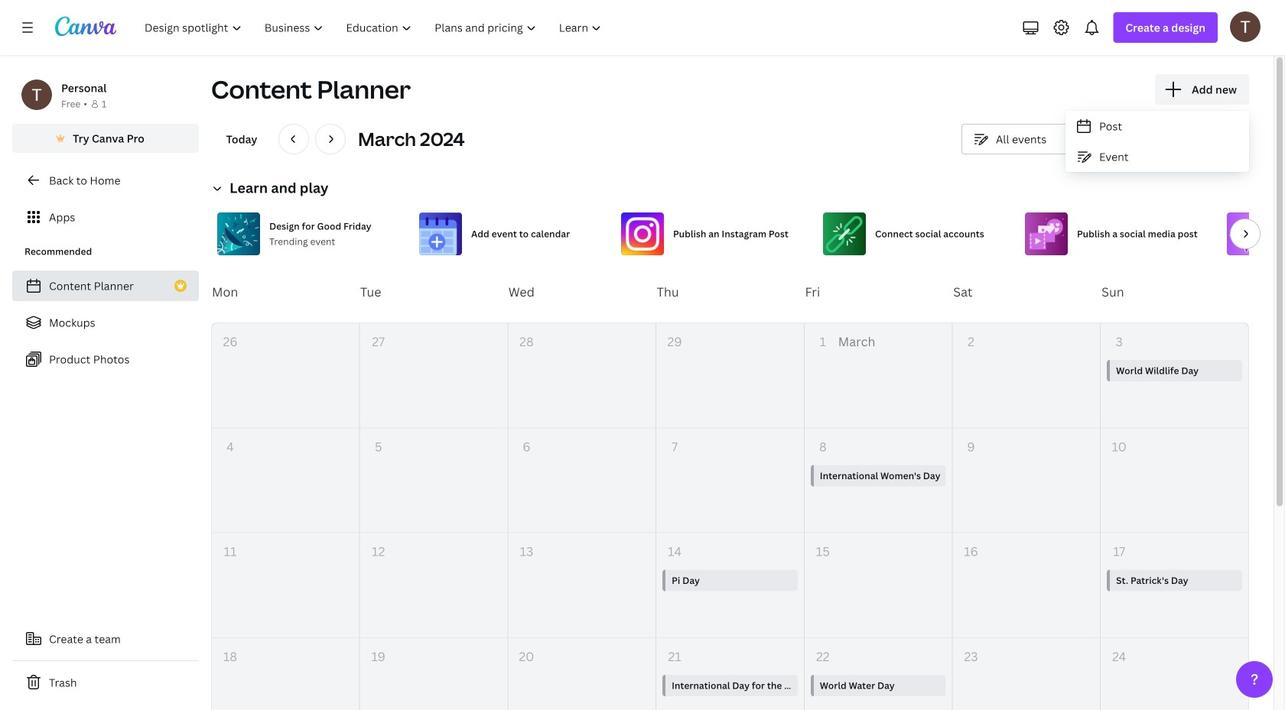 Task type: locate. For each thing, give the bounding box(es) containing it.
saturday column header
[[953, 262, 1101, 323]]

wednesday column header
[[508, 262, 656, 323]]

top level navigation element
[[135, 12, 615, 43]]

list
[[12, 271, 199, 375]]

row
[[211, 262, 1249, 323], [212, 324, 1248, 429], [212, 429, 1248, 534], [212, 534, 1248, 639], [212, 639, 1248, 711]]

terry turtle image
[[1230, 11, 1261, 42]]

None button
[[962, 124, 1102, 155]]

tuesday column header
[[359, 262, 508, 323]]



Task type: vqa. For each thing, say whether or not it's contained in the screenshot.
Tuesday column header
yes



Task type: describe. For each thing, give the bounding box(es) containing it.
sunday column header
[[1101, 262, 1249, 323]]

monday column header
[[211, 262, 359, 323]]

friday column header
[[804, 262, 953, 323]]

thursday column header
[[656, 262, 804, 323]]



